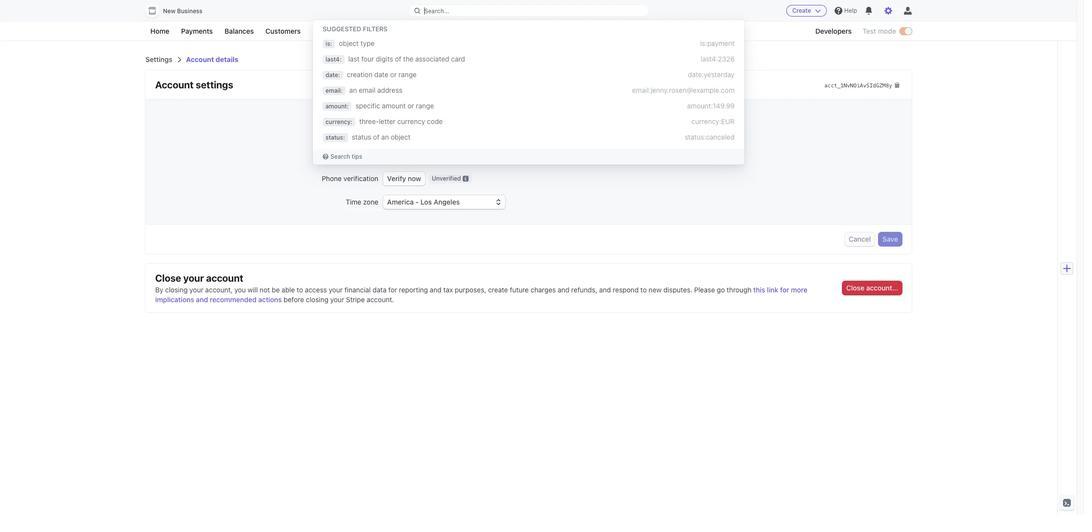 Task type: describe. For each thing, give the bounding box(es) containing it.
los
[[421, 198, 432, 206]]

will
[[248, 286, 258, 294]]

search tips link
[[323, 153, 362, 161]]

financial
[[345, 286, 371, 294]]

address
[[377, 86, 403, 94]]

new
[[163, 7, 176, 15]]

verify now link
[[383, 172, 425, 186]]

account details
[[186, 55, 238, 63]]

0 horizontal spatial of
[[373, 133, 380, 141]]

0 vertical spatial object
[[339, 39, 359, 47]]

card
[[451, 55, 465, 63]]

last four digits of the associated card
[[348, 55, 465, 63]]

customers
[[266, 27, 301, 35]]

by closing your account, you will not be able to access your financial data for reporting and tax purposes, create future charges and refunds, and respond to new disputes. please go through
[[155, 286, 752, 294]]

balances link
[[220, 25, 259, 37]]

help button
[[831, 3, 861, 19]]

reporting
[[399, 286, 428, 294]]

time
[[346, 198, 361, 206]]

currency
[[397, 117, 425, 125]]

0 vertical spatial name
[[361, 118, 378, 126]]

access
[[305, 286, 327, 294]]

letter
[[379, 117, 396, 125]]

not
[[260, 286, 270, 294]]

business
[[177, 7, 202, 15]]

an email address
[[349, 86, 403, 94]]

developers
[[816, 27, 852, 35]]

range for specific amount or range
[[416, 102, 434, 110]]

0 vertical spatial of
[[395, 55, 401, 63]]

developers link
[[811, 25, 857, 37]]

close account… button
[[843, 281, 902, 295]]

acct_1nvnoiavsidgzm8y
[[825, 83, 892, 89]]

create
[[488, 286, 508, 294]]

suggested
[[323, 25, 361, 33]]

suggested filters
[[323, 25, 388, 33]]

email:
[[326, 87, 343, 94]]

home
[[150, 27, 169, 35]]

search…
[[424, 7, 449, 14]]

settings
[[196, 79, 233, 90]]

last4:2326
[[701, 55, 735, 63]]

reports link
[[380, 25, 415, 37]]

filters
[[363, 25, 388, 33]]

you
[[234, 286, 246, 294]]

reports
[[385, 27, 410, 35]]

status of an object
[[352, 133, 411, 141]]

your down "close your account" at the left of the page
[[189, 286, 203, 294]]

please enter an account name
[[391, 131, 474, 138]]

customers link
[[261, 25, 306, 37]]

account…
[[866, 284, 898, 292]]

tax
[[443, 286, 453, 294]]

1 vertical spatial please
[[694, 286, 715, 294]]

0 horizontal spatial an
[[349, 86, 357, 94]]

for inside 'this link for more implications and recommended actions'
[[780, 286, 789, 294]]

balances
[[225, 27, 254, 35]]

last4:
[[326, 55, 342, 63]]

date
[[374, 70, 388, 79]]

america - los angeles button
[[383, 195, 505, 209]]

creation
[[347, 70, 373, 79]]

actions
[[258, 296, 282, 304]]

notifications image
[[865, 7, 873, 15]]

data
[[373, 286, 387, 294]]

search tips
[[331, 153, 362, 160]]

0 vertical spatial account
[[435, 131, 458, 138]]

closing for by
[[165, 286, 188, 294]]

the
[[403, 55, 413, 63]]

an for status of an object
[[381, 133, 389, 141]]

verify now
[[387, 174, 421, 183]]

0 horizontal spatial please
[[391, 131, 409, 138]]

stripe
[[346, 296, 365, 304]]

respond
[[613, 286, 639, 294]]

Search… text field
[[409, 5, 649, 17]]

creation date or range
[[347, 70, 417, 79]]

account,
[[205, 286, 233, 294]]

digits
[[376, 55, 393, 63]]

unverified
[[432, 175, 461, 182]]

date:
[[326, 71, 340, 78]]

date:yesterday
[[688, 70, 735, 79]]

close for close your account
[[155, 273, 181, 284]]

recommended
[[210, 296, 256, 304]]

billing
[[353, 27, 373, 35]]

currency:
[[326, 118, 353, 125]]

or for date
[[390, 70, 397, 79]]

angeles
[[434, 198, 460, 206]]

test
[[863, 27, 876, 35]]

account for account name
[[333, 118, 359, 126]]

disputes.
[[664, 286, 693, 294]]

your up implications
[[183, 273, 204, 284]]

phone verification
[[322, 174, 378, 183]]



Task type: vqa. For each thing, say whether or not it's contained in the screenshot.
catalog to the right
no



Task type: locate. For each thing, give the bounding box(es) containing it.
an right enter
[[427, 131, 434, 138]]

products
[[312, 27, 342, 35]]

email:jenny.rosen@example.com
[[632, 86, 735, 94]]

1 vertical spatial object
[[391, 133, 411, 141]]

an
[[349, 86, 357, 94], [427, 131, 434, 138], [381, 133, 389, 141]]

close
[[155, 273, 181, 284], [846, 284, 865, 292]]

an left email
[[349, 86, 357, 94]]

or for amount
[[408, 102, 414, 110]]

close inside button
[[846, 284, 865, 292]]

able
[[282, 286, 295, 294]]

an down letter
[[381, 133, 389, 141]]

0 vertical spatial please
[[391, 131, 409, 138]]

object down three-letter currency code
[[391, 133, 411, 141]]

closing
[[165, 286, 188, 294], [306, 296, 328, 304]]

now
[[408, 174, 421, 183]]

for
[[388, 286, 397, 294], [780, 286, 789, 294]]

tips
[[352, 153, 362, 160]]

purposes,
[[455, 286, 486, 294]]

create
[[792, 7, 811, 14]]

1 vertical spatial or
[[408, 102, 414, 110]]

is:payment
[[700, 39, 735, 47]]

0 vertical spatial range
[[399, 70, 417, 79]]

is:
[[326, 40, 332, 47]]

america - los angeles
[[387, 198, 460, 206]]

an for please enter an account name
[[427, 131, 434, 138]]

new business button
[[145, 4, 212, 18]]

2 to from the left
[[641, 286, 647, 294]]

refunds,
[[571, 286, 597, 294]]

three-
[[359, 117, 379, 125]]

please down three-letter currency code
[[391, 131, 409, 138]]

or right date at the top
[[390, 70, 397, 79]]

object type
[[339, 39, 375, 47]]

account name
[[333, 118, 378, 126]]

close account…
[[846, 284, 898, 292]]

0 horizontal spatial or
[[390, 70, 397, 79]]

close for close account…
[[846, 284, 865, 292]]

of right status
[[373, 133, 380, 141]]

please left go
[[694, 286, 715, 294]]

0 horizontal spatial closing
[[165, 286, 188, 294]]

close your account
[[155, 273, 243, 284]]

1 horizontal spatial name
[[459, 131, 474, 138]]

for right link
[[780, 286, 789, 294]]

by
[[155, 286, 163, 294]]

Search… search field
[[409, 5, 649, 17]]

products link
[[308, 25, 346, 37]]

implications
[[155, 296, 194, 304]]

status:canceled
[[685, 133, 735, 141]]

through
[[727, 286, 752, 294]]

and left tax
[[430, 286, 442, 294]]

payments
[[181, 27, 213, 35]]

account settings
[[155, 79, 233, 90]]

your left stripe
[[330, 296, 344, 304]]

name down account name text field at the left of page
[[459, 131, 474, 138]]

of
[[395, 55, 401, 63], [373, 133, 380, 141]]

0 horizontal spatial close
[[155, 273, 181, 284]]

1 horizontal spatial an
[[381, 133, 389, 141]]

0 horizontal spatial for
[[388, 286, 397, 294]]

account down account name text field at the left of page
[[435, 131, 458, 138]]

1 horizontal spatial to
[[641, 286, 647, 294]]

object down suggested filters on the top of the page
[[339, 39, 359, 47]]

type
[[361, 39, 375, 47]]

1 horizontal spatial object
[[391, 133, 411, 141]]

1 vertical spatial of
[[373, 133, 380, 141]]

help
[[845, 7, 857, 14]]

range for creation date or range
[[399, 70, 417, 79]]

and inside 'this link for more implications and recommended actions'
[[196, 296, 208, 304]]

please
[[391, 131, 409, 138], [694, 286, 715, 294]]

1 horizontal spatial for
[[780, 286, 789, 294]]

email
[[359, 86, 376, 94]]

of left 'the'
[[395, 55, 401, 63]]

account up account settings
[[186, 55, 214, 63]]

your up before closing your stripe account. on the left of page
[[329, 286, 343, 294]]

0 horizontal spatial object
[[339, 39, 359, 47]]

account for account settings
[[155, 79, 194, 90]]

1 horizontal spatial account
[[435, 131, 458, 138]]

home link
[[145, 25, 174, 37]]

1 horizontal spatial of
[[395, 55, 401, 63]]

0 horizontal spatial name
[[361, 118, 378, 126]]

four
[[361, 55, 374, 63]]

account down amount: on the left top
[[333, 118, 359, 126]]

2 horizontal spatial an
[[427, 131, 434, 138]]

more
[[791, 286, 808, 294]]

currency:eur
[[692, 117, 735, 125]]

1 vertical spatial name
[[459, 131, 474, 138]]

billing link
[[348, 25, 378, 37]]

status
[[352, 133, 371, 141]]

account up "account,"
[[206, 273, 243, 284]]

1 for from the left
[[388, 286, 397, 294]]

closing up implications
[[165, 286, 188, 294]]

1 horizontal spatial please
[[694, 286, 715, 294]]

and down "account,"
[[196, 296, 208, 304]]

time zone
[[346, 198, 378, 206]]

your
[[183, 273, 204, 284], [189, 286, 203, 294], [329, 286, 343, 294], [330, 296, 344, 304]]

2 vertical spatial account
[[333, 118, 359, 126]]

0 horizontal spatial account
[[206, 273, 243, 284]]

1 vertical spatial range
[[416, 102, 434, 110]]

-
[[416, 198, 419, 206]]

0 horizontal spatial to
[[297, 286, 303, 294]]

phone
[[322, 174, 342, 183]]

test mode
[[863, 27, 896, 35]]

settings link
[[145, 55, 172, 63]]

code
[[427, 117, 443, 125]]

and right charges
[[558, 286, 570, 294]]

closing for before
[[306, 296, 328, 304]]

0 vertical spatial account
[[186, 55, 214, 63]]

and left respond
[[599, 286, 611, 294]]

account.
[[367, 296, 394, 304]]

account for account details
[[186, 55, 214, 63]]

america
[[387, 198, 414, 206]]

payments link
[[176, 25, 218, 37]]

future
[[510, 286, 529, 294]]

to left new
[[641, 286, 647, 294]]

verification
[[344, 174, 378, 183]]

name down specific at top
[[361, 118, 378, 126]]

for right data
[[388, 286, 397, 294]]

range down 'the'
[[399, 70, 417, 79]]

1 vertical spatial account
[[155, 79, 194, 90]]

enter
[[411, 131, 425, 138]]

range up code
[[416, 102, 434, 110]]

1 to from the left
[[297, 286, 303, 294]]

close left account…
[[846, 284, 865, 292]]

amount:
[[326, 102, 349, 110]]

create button
[[787, 5, 827, 17]]

specific
[[356, 102, 380, 110]]

be
[[272, 286, 280, 294]]

account down settings link
[[155, 79, 194, 90]]

Account name text field
[[383, 115, 505, 129]]

specific amount or range
[[356, 102, 434, 110]]

1 vertical spatial account
[[206, 273, 243, 284]]

1 horizontal spatial or
[[408, 102, 414, 110]]

1 horizontal spatial close
[[846, 284, 865, 292]]

settings
[[145, 55, 172, 63]]

before closing your stripe account.
[[284, 296, 394, 304]]

new
[[649, 286, 662, 294]]

or up currency
[[408, 102, 414, 110]]

closing down access
[[306, 296, 328, 304]]

account
[[435, 131, 458, 138], [206, 273, 243, 284]]

0 vertical spatial or
[[390, 70, 397, 79]]

link
[[767, 286, 778, 294]]

0 vertical spatial closing
[[165, 286, 188, 294]]

and
[[430, 286, 442, 294], [558, 286, 570, 294], [599, 286, 611, 294], [196, 296, 208, 304]]

2 for from the left
[[780, 286, 789, 294]]

1 vertical spatial closing
[[306, 296, 328, 304]]

search
[[331, 153, 350, 160]]

1 horizontal spatial closing
[[306, 296, 328, 304]]

close up by
[[155, 273, 181, 284]]

this
[[753, 286, 765, 294]]

details
[[216, 55, 238, 63]]

to up before
[[297, 286, 303, 294]]



